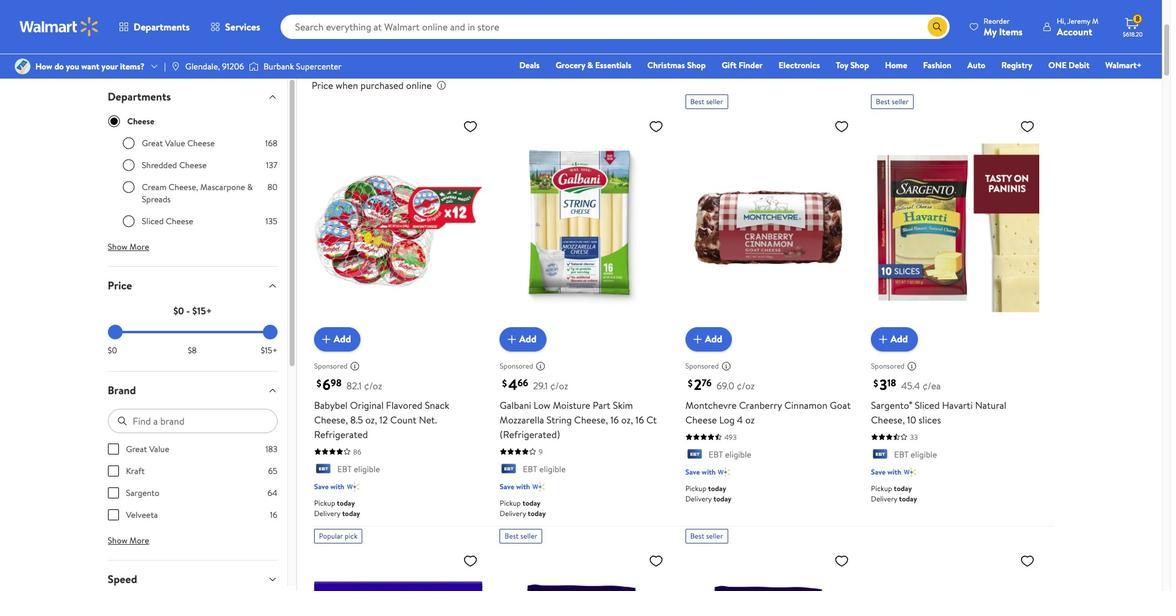 Task type: locate. For each thing, give the bounding box(es) containing it.
cheese down 'departments' tab
[[187, 137, 215, 149]]

add button for the babybel original flavored snack cheese, 8.5 oz, 12 count net. refrigerated image
[[314, 327, 361, 352]]

2 add button from the left
[[500, 327, 546, 352]]

cream for cheese
[[418, 0, 446, 9]]

0 vertical spatial departments
[[134, 20, 190, 34]]

crumbled & parm cheese
[[843, 0, 899, 18]]

None checkbox
[[108, 488, 119, 499]]

$15 range field
[[108, 331, 277, 334]]

¢/oz inside the $ 2 76 69.0 ¢/oz montchevre cranberry cinnamon goat cheese log 4 oz
[[737, 379, 755, 393]]

¢/oz
[[364, 379, 382, 393], [550, 379, 568, 393], [737, 379, 755, 393]]

1 add from the left
[[334, 333, 351, 346]]

walmart plus image down 493
[[718, 467, 730, 479]]

2 show from the top
[[108, 535, 127, 547]]

1 horizontal spatial  image
[[249, 60, 259, 73]]

net.
[[419, 413, 437, 427]]

& right crumbled
[[890, 0, 897, 9]]

2 sponsored from the left
[[500, 361, 533, 372]]

shredded cheese
[[266, 0, 306, 18], [142, 159, 207, 171]]

4 left oz
[[737, 413, 743, 427]]

1 ¢/oz from the left
[[364, 379, 382, 393]]

cheese, inside '$ 4 66 29.1 ¢/oz galbani low moisture part skim mozzarella string cheese, 16 oz, 16 ct (refrigerated)'
[[574, 413, 608, 427]]

1 horizontal spatial cream
[[418, 0, 446, 9]]

show
[[108, 241, 127, 253], [108, 535, 127, 547]]

 image for how do you want your items?
[[15, 59, 31, 74]]

oz,
[[365, 413, 377, 427], [621, 413, 633, 427]]

sponsored up 98
[[314, 361, 348, 372]]

16 inside brand group
[[270, 509, 277, 522]]

1 vertical spatial value
[[149, 443, 169, 456]]

shop for toy shop
[[850, 59, 869, 71]]

pickup today delivery today down walmart plus image
[[871, 484, 917, 504]]

shredded cheese inside cheese option group
[[142, 159, 207, 171]]

0 horizontal spatial cream
[[142, 181, 167, 193]]

add button for montchevre cranberry cinnamon goat cheese log 4 oz image
[[685, 327, 732, 352]]

ready to melt cheese link
[[913, 0, 976, 19]]

0 vertical spatial show
[[108, 241, 127, 253]]

80
[[268, 181, 277, 193]]

cheese, down babybel
[[314, 413, 348, 427]]

cream for cheese,
[[142, 181, 167, 193]]

cheese, left mascarpone
[[169, 181, 198, 193]]

 image
[[15, 59, 31, 74], [249, 60, 259, 73]]

0 horizontal spatial 4
[[508, 374, 518, 395]]

0 vertical spatial more
[[130, 241, 149, 253]]

$0 for $0
[[108, 345, 117, 357]]

dairy up reorder
[[996, 0, 1018, 9]]

sliced down cream cheese, mascarpone & spreads
[[142, 215, 164, 228]]

cheese up gift
[[709, 5, 741, 18]]

cheese up eggs at the top of the page
[[412, 5, 444, 18]]

0 vertical spatial departments button
[[109, 12, 200, 41]]

ebt image down montchevre
[[685, 450, 704, 462]]

ebt eligible down '86'
[[337, 463, 380, 476]]

16
[[610, 413, 619, 427], [635, 413, 644, 427], [270, 509, 277, 522]]

1 vertical spatial string
[[547, 413, 572, 427]]

ebt down the (refrigerated)
[[523, 463, 537, 476]]

0 horizontal spatial add to cart image
[[690, 332, 705, 347]]

departments button
[[109, 12, 200, 41], [98, 78, 287, 115]]

spreads down the great value cheese
[[142, 193, 171, 206]]

cheese right parm
[[868, 5, 899, 18]]

4 up galbani
[[508, 374, 518, 395]]

1 horizontal spatial ¢/oz
[[550, 379, 568, 393]]

ebt for 3
[[894, 449, 909, 461]]

1 $ from the left
[[317, 377, 321, 390]]

pickup for 3
[[871, 484, 892, 494]]

add up the 76
[[705, 333, 722, 346]]

1 oz, from the left
[[365, 413, 377, 427]]

walmart plus image for 6
[[347, 481, 359, 493]]

dairy right in
[[366, 53, 394, 70]]

$ left 6
[[317, 377, 321, 390]]

4 add from the left
[[891, 333, 908, 346]]

cream cheese & spreads
[[412, 0, 452, 28]]

add up 18
[[891, 333, 908, 346]]

sliced inside cheese option group
[[142, 215, 164, 228]]

add up 66
[[519, 333, 537, 346]]

4 add button from the left
[[871, 327, 918, 352]]

add to cart image
[[319, 332, 334, 347], [505, 332, 519, 347]]

¢/oz right 29.1
[[550, 379, 568, 393]]

168
[[265, 137, 277, 149]]

2 add to cart image from the left
[[876, 332, 891, 347]]

none checkbox inside brand group
[[108, 488, 119, 499]]

add to cart image up 98
[[319, 332, 334, 347]]

walmart plus image
[[718, 467, 730, 479], [347, 481, 359, 493], [533, 481, 545, 493]]

1 vertical spatial sliced cheese
[[142, 215, 193, 228]]

more for departments
[[130, 241, 149, 253]]

add to favorites list, great value finely shredded low-moisture part-skim mozzarella cheese, 8 oz image
[[835, 554, 849, 569]]

¢/oz inside $ 6 98 82.1 ¢/oz babybel original flavored snack cheese, 8.5 oz, 12 count net. refrigerated
[[364, 379, 382, 393]]

$ 3 18 45.4 ¢/ea sargento® sliced havarti natural cheese, 10 slices
[[871, 374, 1007, 427]]

cream inside cream cheese, mascarpone & spreads
[[142, 181, 167, 193]]

None radio
[[122, 159, 135, 171], [122, 181, 135, 193], [122, 215, 135, 228], [122, 159, 135, 171], [122, 181, 135, 193], [122, 215, 135, 228]]

add button up 66
[[500, 327, 546, 352]]

$ for 2
[[688, 377, 693, 390]]

Cheese radio
[[108, 115, 120, 127]]

18
[[887, 376, 896, 390]]

1 vertical spatial cream
[[142, 181, 167, 193]]

0 horizontal spatial ebt image
[[314, 464, 332, 476]]

sliced right deli
[[795, 0, 820, 9]]

ebt down log
[[709, 449, 723, 461]]

eligible down 33
[[911, 449, 937, 461]]

specialty cheese
[[706, 0, 744, 18]]

sliced up the slices
[[915, 399, 940, 412]]

0 horizontal spatial ad disclaimer and feedback for ingridsponsoredproducts image
[[350, 362, 360, 371]]

popular
[[319, 531, 343, 542]]

oz, inside '$ 4 66 29.1 ¢/oz galbani low moisture part skim mozzarella string cheese, 16 oz, 16 ct (refrigerated)'
[[621, 413, 633, 427]]

 image left the how at left top
[[15, 59, 31, 74]]

ebt image down refrigerated
[[314, 464, 332, 476]]

shop right christmas
[[687, 59, 706, 71]]

ad disclaimer and feedback for ingridsponsoredproducts image up 45.4
[[907, 362, 917, 371]]

ebt eligible down 33
[[894, 449, 937, 461]]

add to cart image
[[690, 332, 705, 347], [876, 332, 891, 347]]

cheese down cottage
[[490, 15, 521, 28]]

save for 4
[[500, 482, 514, 492]]

part
[[593, 399, 611, 412]]

ad disclaimer and feedback for ingridsponsoredproducts image up 69.0
[[721, 362, 731, 371]]

sargento®
[[871, 399, 912, 412]]

16 down skim
[[610, 413, 619, 427]]

save for 6
[[314, 482, 329, 492]]

dairy
[[996, 0, 1018, 9], [366, 53, 394, 70]]

1 horizontal spatial sliced cheese
[[343, 0, 375, 18]]

1 vertical spatial departments button
[[98, 78, 287, 115]]

$ left 2
[[688, 377, 693, 390]]

with
[[702, 467, 716, 478], [888, 467, 902, 478], [331, 482, 344, 492], [516, 482, 530, 492]]

add button up 18
[[871, 327, 918, 352]]

1 vertical spatial ebt image
[[500, 464, 518, 476]]

ebt image
[[871, 450, 889, 462], [314, 464, 332, 476]]

sponsored up the 76
[[685, 361, 719, 372]]

cheese up in
[[343, 5, 375, 18]]

1 shop from the left
[[687, 59, 706, 71]]

2 add to cart image from the left
[[505, 332, 519, 347]]

1 add button from the left
[[314, 327, 361, 352]]

deli sliced cheese link
[[766, 0, 830, 19]]

¢/oz for 2
[[737, 379, 755, 393]]

spreads inside cream cheese & spreads
[[416, 15, 449, 28]]

0 horizontal spatial add to cart image
[[319, 332, 334, 347]]

eligible for 2
[[725, 449, 751, 461]]

pickup for 2
[[685, 484, 707, 494]]

cheese up the "items"
[[1002, 5, 1034, 18]]

0 vertical spatial ebt image
[[685, 450, 704, 462]]

oz, left '12'
[[365, 413, 377, 427]]

 image right '91206'
[[249, 60, 259, 73]]

shredded up "services" dropdown button
[[266, 0, 306, 9]]

value inside brand group
[[149, 443, 169, 456]]

1 horizontal spatial 4
[[737, 413, 743, 427]]

gift finder link
[[716, 59, 768, 72]]

add to cart image up the 76
[[690, 332, 705, 347]]

0 vertical spatial dairy
[[996, 0, 1018, 9]]

$15+
[[192, 304, 212, 318], [261, 345, 277, 357]]

1 vertical spatial 4
[[737, 413, 743, 427]]

when
[[336, 79, 358, 92]]

delivery
[[685, 494, 712, 504], [871, 494, 897, 504], [314, 509, 340, 519], [500, 509, 526, 519]]

departments down items?
[[108, 89, 171, 104]]

0 vertical spatial cream
[[418, 0, 446, 9]]

2 horizontal spatial ¢/oz
[[737, 379, 755, 393]]

cheese inside deli sliced cheese
[[782, 5, 814, 18]]

91206
[[222, 60, 244, 73]]

1 vertical spatial show more button
[[98, 531, 159, 551]]

0 vertical spatial $15+
[[192, 304, 212, 318]]

add for the babybel original flavored snack cheese, 8.5 oz, 12 count net. refrigerated image
[[334, 333, 351, 346]]

cheese, down sargento®
[[871, 413, 905, 427]]

1 vertical spatial shredded cheese
[[142, 159, 207, 171]]

Find a brand search field
[[108, 409, 277, 434]]

$ left 3
[[874, 377, 878, 390]]

reorder
[[984, 16, 1010, 26]]

spreads inside cream cheese, mascarpone & spreads
[[142, 193, 171, 206]]

0 vertical spatial show more button
[[98, 237, 159, 257]]

cube & string cheese
[[563, 0, 594, 28]]

add button up the 76
[[685, 327, 732, 352]]

$ inside '$ 4 66 29.1 ¢/oz galbani low moisture part skim mozzarella string cheese, 16 oz, 16 ct (refrigerated)'
[[502, 377, 507, 390]]

1 more from the top
[[130, 241, 149, 253]]

0 vertical spatial value
[[165, 137, 185, 149]]

shredded down the great value cheese
[[142, 159, 177, 171]]

shop for christmas shop
[[687, 59, 706, 71]]

1 add to cart image from the left
[[319, 332, 334, 347]]

$ 2 76 69.0 ¢/oz montchevre cranberry cinnamon goat cheese log 4 oz
[[685, 374, 851, 427]]

pickup for 6
[[314, 498, 335, 509]]

cheese up burbank
[[270, 5, 302, 18]]

cream inside cream cheese & spreads
[[418, 0, 446, 9]]

2 $ from the left
[[502, 377, 507, 390]]

string inside '$ 4 66 29.1 ¢/oz galbani low moisture part skim mozzarella string cheese, 16 oz, 16 ct (refrigerated)'
[[547, 413, 572, 427]]

2 horizontal spatial walmart plus image
[[718, 467, 730, 479]]

ebt up walmart plus image
[[894, 449, 909, 461]]

1 horizontal spatial $15+
[[261, 345, 277, 357]]

3 $ from the left
[[688, 377, 693, 390]]

want
[[81, 60, 99, 73]]

cheese making kit link
[[1059, 0, 1123, 19]]

shredded cheese up burbank
[[266, 0, 306, 18]]

spreads
[[416, 15, 449, 28], [142, 193, 171, 206]]

electronics link
[[773, 59, 826, 72]]

0 horizontal spatial ¢/oz
[[364, 379, 382, 393]]

& inside cream cheese & spreads
[[446, 5, 452, 18]]

save
[[685, 467, 700, 478], [871, 467, 886, 478], [314, 482, 329, 492], [500, 482, 514, 492]]

add to favorites list, galbani low moisture part skim mozzarella string cheese, 16 oz, 16 ct (refrigerated) image
[[649, 119, 663, 134]]

gift finder
[[722, 59, 763, 71]]

cream down the great value cheese
[[142, 181, 167, 193]]

deli
[[776, 0, 793, 9]]

1 vertical spatial price
[[108, 278, 132, 293]]

4 $ from the left
[[874, 377, 878, 390]]

save with for 2
[[685, 467, 716, 478]]

spreads up eggs at the top of the page
[[416, 15, 449, 28]]

ebt for 4
[[523, 463, 537, 476]]

1 horizontal spatial shredded cheese
[[266, 0, 306, 18]]

hi,
[[1057, 16, 1066, 26]]

1 add to cart image from the left
[[690, 332, 705, 347]]

 image
[[171, 62, 180, 71]]

3 add button from the left
[[685, 327, 732, 352]]

2 oz, from the left
[[621, 413, 633, 427]]

show more button
[[98, 237, 159, 257], [98, 531, 159, 551]]

0 vertical spatial show more
[[108, 241, 149, 253]]

price for price
[[108, 278, 132, 293]]

1 horizontal spatial ad disclaimer and feedback for ingridsponsoredproducts image
[[907, 362, 917, 371]]

walmart plus image
[[904, 467, 916, 479]]

& inside 'cottage & ricotta cheese'
[[521, 0, 527, 9]]

$0 range field
[[108, 331, 277, 334]]

1 vertical spatial spreads
[[142, 193, 171, 206]]

great inside brand group
[[126, 443, 147, 456]]

4 inside the $ 2 76 69.0 ¢/oz montchevre cranberry cinnamon goat cheese log 4 oz
[[737, 413, 743, 427]]

delivery for 6
[[314, 509, 340, 519]]

cheese up m
[[1075, 0, 1107, 9]]

christmas
[[647, 59, 685, 71]]

1 sponsored from the left
[[314, 361, 348, 372]]

cheese down montchevre
[[685, 413, 717, 427]]

0 horizontal spatial 16
[[270, 509, 277, 522]]

2 more from the top
[[130, 535, 149, 547]]

galbani low moisture part skim mozzarella string cheese, 16 oz, 16 ct (refrigerated) image
[[500, 114, 668, 342]]

$ left 66
[[502, 377, 507, 390]]

2 ¢/oz from the left
[[550, 379, 568, 393]]

pickup today delivery today down 493
[[685, 484, 732, 504]]

items?
[[120, 60, 145, 73]]

16 left ct
[[635, 413, 644, 427]]

1 horizontal spatial dairy
[[996, 0, 1018, 9]]

speed tab
[[98, 561, 287, 592]]

1 vertical spatial show more
[[108, 535, 149, 547]]

0 horizontal spatial spreads
[[142, 193, 171, 206]]

& right cottage
[[521, 0, 527, 9]]

add to cart image for 3
[[876, 332, 891, 347]]

0 vertical spatial spreads
[[416, 15, 449, 28]]

departments
[[134, 20, 190, 34], [108, 89, 171, 104]]

3 ¢/oz from the left
[[737, 379, 755, 393]]

melt
[[918, 5, 937, 18]]

1 show more from the top
[[108, 241, 149, 253]]

$ inside $ 3 18 45.4 ¢/ea sargento® sliced havarti natural cheese, 10 slices
[[874, 377, 878, 390]]

$0 left -
[[173, 304, 184, 318]]

1 horizontal spatial oz,
[[621, 413, 633, 427]]

0 vertical spatial shredded cheese
[[266, 0, 306, 18]]

deals link
[[514, 59, 545, 72]]

save with for 3
[[871, 467, 902, 478]]

1 vertical spatial departments
[[108, 89, 171, 104]]

1 horizontal spatial price
[[312, 79, 333, 92]]

¢/oz for 6
[[364, 379, 382, 393]]

free
[[1021, 0, 1040, 9]]

0 vertical spatial 4
[[508, 374, 518, 395]]

add to cart image for 4
[[505, 332, 519, 347]]

price inside 'dropdown button'
[[108, 278, 132, 293]]

cheese option group
[[122, 137, 277, 237]]

kraft
[[126, 465, 145, 478]]

¢/oz inside '$ 4 66 29.1 ¢/oz galbani low moisture part skim mozzarella string cheese, 16 oz, 16 ct (refrigerated)'
[[550, 379, 568, 393]]

ebt down refrigerated
[[337, 463, 352, 476]]

cheese inside cheese making kit
[[1075, 0, 1107, 9]]

$ inside $ 6 98 82.1 ¢/oz babybel original flavored snack cheese, 8.5 oz, 12 count net. refrigerated
[[317, 377, 321, 390]]

0 horizontal spatial shredded
[[142, 159, 177, 171]]

2 show more from the top
[[108, 535, 149, 547]]

$ for 3
[[874, 377, 878, 390]]

with for 6
[[331, 482, 344, 492]]

seller
[[706, 96, 723, 107], [892, 96, 909, 107], [521, 531, 538, 542], [706, 531, 723, 542]]

0 vertical spatial shredded
[[266, 0, 306, 9]]

1 vertical spatial $15+
[[261, 345, 277, 357]]

ebt for 6
[[337, 463, 352, 476]]

sliced cheese down cream cheese, mascarpone & spreads
[[142, 215, 193, 228]]

specialty
[[706, 0, 744, 9]]

1 horizontal spatial $0
[[173, 304, 184, 318]]

0 horizontal spatial walmart plus image
[[347, 481, 359, 493]]

cheese inside shredded cheese
[[270, 5, 302, 18]]

grocery & essentials
[[556, 59, 632, 71]]

None checkbox
[[108, 444, 119, 455], [108, 466, 119, 477], [108, 510, 119, 521], [108, 444, 119, 455], [108, 466, 119, 477], [108, 510, 119, 521]]

shredded
[[266, 0, 306, 9], [142, 159, 177, 171]]

brand tab
[[98, 372, 287, 409]]

& right cube
[[588, 0, 594, 9]]

how do you want your items?
[[35, 60, 145, 73]]

specialty cheese link
[[693, 0, 757, 19]]

1 show from the top
[[108, 241, 127, 253]]

sliced inside sliced cheese link
[[346, 0, 371, 9]]

ebt image down the (refrigerated)
[[500, 464, 518, 476]]

1 vertical spatial great
[[126, 443, 147, 456]]

2 add from the left
[[519, 333, 537, 346]]

0 vertical spatial string
[[566, 5, 591, 18]]

pickup today delivery today down 9
[[500, 498, 546, 519]]

1 vertical spatial more
[[130, 535, 149, 547]]

0 horizontal spatial sliced cheese
[[142, 215, 193, 228]]

& up (1000+)
[[446, 5, 452, 18]]

ebt for 2
[[709, 449, 723, 461]]

0 vertical spatial sliced cheese
[[343, 0, 375, 18]]

0 horizontal spatial shredded cheese
[[142, 159, 207, 171]]

1 horizontal spatial shredded
[[266, 0, 306, 9]]

1 horizontal spatial ebt image
[[871, 450, 889, 462]]

sponsored up 18
[[871, 361, 905, 372]]

0 horizontal spatial $0
[[108, 345, 117, 357]]

value down 'departments' tab
[[165, 137, 185, 149]]

m
[[1092, 16, 1099, 26]]

more for brand
[[130, 535, 149, 547]]

great inside cheese option group
[[142, 137, 163, 149]]

1 vertical spatial $0
[[108, 345, 117, 357]]

with for 2
[[702, 467, 716, 478]]

sliced inside deli sliced cheese
[[795, 0, 820, 9]]

4
[[508, 374, 518, 395], [737, 413, 743, 427]]

value for brand
[[149, 443, 169, 456]]

& inside crumbled & parm cheese
[[890, 0, 897, 9]]

1 horizontal spatial walmart plus image
[[533, 481, 545, 493]]

33
[[910, 432, 918, 443]]

4 inside '$ 4 66 29.1 ¢/oz galbani low moisture part skim mozzarella string cheese, 16 oz, 16 ct (refrigerated)'
[[508, 374, 518, 395]]

sponsored up 66
[[500, 361, 533, 372]]

1 horizontal spatial ebt image
[[685, 450, 704, 462]]

$ inside the $ 2 76 69.0 ¢/oz montchevre cranberry cinnamon goat cheese log 4 oz
[[688, 377, 693, 390]]

ad disclaimer and feedback for ingridsponsoredproducts image
[[350, 362, 360, 371], [721, 362, 731, 371]]

1 vertical spatial show
[[108, 535, 127, 547]]

shredded cheese down the great value cheese
[[142, 159, 207, 171]]

oz, down skim
[[621, 413, 633, 427]]

save with for 4
[[500, 482, 530, 492]]

cheese
[[1075, 0, 1107, 9], [270, 5, 302, 18], [343, 5, 375, 18], [412, 5, 444, 18], [709, 5, 741, 18], [782, 5, 814, 18], [868, 5, 899, 18], [940, 5, 971, 18], [1002, 5, 1034, 18], [490, 15, 521, 28], [563, 15, 594, 28], [312, 53, 351, 70], [127, 115, 154, 127], [187, 137, 215, 149], [179, 159, 207, 171], [166, 215, 193, 228], [685, 413, 717, 427]]

2 show more button from the top
[[98, 531, 159, 551]]

4 sponsored from the left
[[871, 361, 905, 372]]

0 vertical spatial price
[[312, 79, 333, 92]]

cube & string cheese link
[[547, 0, 610, 29]]

great
[[142, 137, 163, 149], [126, 443, 147, 456]]

add to favorites list, sargento® sliced havarti natural cheese, 10 slices image
[[1020, 119, 1035, 134]]

8.5
[[350, 413, 363, 427]]

76
[[702, 376, 712, 390]]

cheese inside dairy free cheese
[[1002, 5, 1034, 18]]

$0 up brand
[[108, 345, 117, 357]]

16 down 64
[[270, 509, 277, 522]]

ricotta
[[490, 5, 521, 18]]

sponsored for 1st ad disclaimer and feedback for ingridsponsoredproducts image from right
[[685, 361, 719, 372]]

cheese inside specialty cheese
[[709, 5, 741, 18]]

price tab
[[98, 267, 287, 304]]

¢/oz right 69.0
[[737, 379, 755, 393]]

delivery for 3
[[871, 494, 897, 504]]

1 horizontal spatial shop
[[850, 59, 869, 71]]

3 sponsored from the left
[[685, 361, 719, 372]]

0 horizontal spatial ad disclaimer and feedback for ingridsponsoredproducts image
[[536, 362, 546, 371]]

add to cart image up 66
[[505, 332, 519, 347]]

string inside the cube & string cheese
[[566, 5, 591, 18]]

crumbled & parm cheese link
[[840, 0, 903, 19]]

add to cart image up 18
[[876, 332, 891, 347]]

None radio
[[122, 137, 135, 149]]

oz, inside $ 6 98 82.1 ¢/oz babybel original flavored snack cheese, 8.5 oz, 12 count net. refrigerated
[[365, 413, 377, 427]]

137
[[266, 159, 277, 171]]

walmart plus image for 4
[[533, 481, 545, 493]]

toy shop link
[[831, 59, 875, 72]]

0 horizontal spatial oz,
[[365, 413, 377, 427]]

add to favorites list, montchevre cranberry cinnamon goat cheese log 4 oz image
[[835, 119, 849, 134]]

eligible down '86'
[[354, 463, 380, 476]]

great value finely shredded low-moisture part-skim mozzarella cheese, 8 oz image
[[685, 549, 854, 592]]

cheese up search icon
[[940, 5, 971, 18]]

1 horizontal spatial spreads
[[416, 15, 449, 28]]

great for brand
[[126, 443, 147, 456]]

¢/oz right 82.1
[[364, 379, 382, 393]]

add to favorites list, kraft singles american cheese slices, 24 ct pk image
[[463, 554, 478, 569]]

speed
[[108, 572, 137, 587]]

cheese,
[[169, 181, 198, 193], [314, 413, 348, 427], [574, 413, 608, 427], [871, 413, 905, 427]]

account
[[1057, 25, 1093, 38]]

brand
[[108, 383, 136, 398]]

ebt eligible for 6
[[337, 463, 380, 476]]

1 ad disclaimer and feedback for ingridsponsoredproducts image from the left
[[350, 362, 360, 371]]

0 horizontal spatial  image
[[15, 59, 31, 74]]

departments up the |
[[134, 20, 190, 34]]

0 horizontal spatial shop
[[687, 59, 706, 71]]

departments button down the glendale,
[[98, 78, 287, 115]]

save for 3
[[871, 467, 886, 478]]

goat
[[830, 399, 851, 412]]

popular pick
[[319, 531, 358, 542]]

1 show more button from the top
[[98, 237, 159, 257]]

1 horizontal spatial add to cart image
[[505, 332, 519, 347]]

walmart image
[[20, 17, 99, 37]]

$0 - $15+
[[173, 304, 212, 318]]

1 horizontal spatial add to cart image
[[876, 332, 891, 347]]

ebt image
[[685, 450, 704, 462], [500, 464, 518, 476]]

2 shop from the left
[[850, 59, 869, 71]]

3 add from the left
[[705, 333, 722, 346]]

legal information image
[[437, 81, 446, 90]]

sponsored for 1st ad disclaimer and feedback for ingridsponsoredproducts icon from the left
[[500, 361, 533, 372]]

0 vertical spatial great
[[142, 137, 163, 149]]

86
[[353, 447, 361, 457]]

0 vertical spatial ebt image
[[871, 450, 889, 462]]

ad disclaimer and feedback for ingridsponsoredproducts image
[[536, 362, 546, 371], [907, 362, 917, 371]]

cheese inside ready to melt cheese
[[940, 5, 971, 18]]

eligible down 9
[[539, 463, 566, 476]]

 image for burbank supercenter
[[249, 60, 259, 73]]

cream
[[418, 0, 446, 9], [142, 181, 167, 193]]

purchased
[[360, 79, 404, 92]]

ad disclaimer and feedback for ingridsponsoredproducts image up 29.1
[[536, 362, 546, 371]]

cheese up 'electronics' link
[[782, 5, 814, 18]]

shop right toy
[[850, 59, 869, 71]]

sliced up in
[[346, 0, 371, 9]]

value inside cheese option group
[[165, 137, 185, 149]]

save with
[[685, 467, 716, 478], [871, 467, 902, 478], [314, 482, 344, 492], [500, 482, 530, 492]]

¢/oz for 4
[[550, 379, 568, 393]]

ebt image down sargento®
[[871, 450, 889, 462]]

0 horizontal spatial ebt image
[[500, 464, 518, 476]]

add to cart image for 6
[[319, 332, 334, 347]]

pickup today delivery today for 2
[[685, 484, 732, 504]]

0 vertical spatial $0
[[173, 304, 184, 318]]

christmas shop link
[[642, 59, 711, 72]]

kit
[[1102, 5, 1113, 18]]

1 vertical spatial shredded
[[142, 159, 177, 171]]

493
[[724, 432, 737, 443]]

0 horizontal spatial $15+
[[192, 304, 212, 318]]

0 horizontal spatial price
[[108, 278, 132, 293]]

sponsored for second ad disclaimer and feedback for ingridsponsoredproducts image from the right
[[314, 361, 348, 372]]

add up 98
[[334, 333, 351, 346]]

1 vertical spatial dairy
[[366, 53, 394, 70]]

electronics
[[779, 59, 820, 71]]

sargento® sliced havarti natural cheese, 10 slices image
[[871, 114, 1040, 342]]

1 vertical spatial ebt image
[[314, 464, 332, 476]]

ad disclaimer and feedback for ingridsponsoredproducts image up 82.1
[[350, 362, 360, 371]]

add to favorites list, great value singles american pasteurized prepared cheese product, 16 oz, 24 count image
[[1020, 554, 1035, 569]]

1 horizontal spatial ad disclaimer and feedback for ingridsponsoredproducts image
[[721, 362, 731, 371]]

brand group
[[108, 443, 277, 531]]

eligible for 6
[[354, 463, 380, 476]]

walmart plus image down 9
[[533, 481, 545, 493]]

burbank
[[264, 60, 294, 73]]

add to cart image for 2
[[690, 332, 705, 347]]

none radio inside cheese option group
[[122, 137, 135, 149]]

eligible down 493
[[725, 449, 751, 461]]



Task type: describe. For each thing, give the bounding box(es) containing it.
services button
[[200, 12, 271, 41]]

with for 3
[[888, 467, 902, 478]]

ebt image for 3
[[871, 450, 889, 462]]

cheese inside 'cottage & ricotta cheese'
[[490, 15, 521, 28]]

cinnamon
[[785, 399, 828, 412]]

cheese left in
[[312, 53, 351, 70]]

how
[[35, 60, 52, 73]]

auto link
[[962, 59, 991, 72]]

2 ad disclaimer and feedback for ingridsponsoredproducts image from the left
[[721, 362, 731, 371]]

2 ad disclaimer and feedback for ingridsponsoredproducts image from the left
[[907, 362, 917, 371]]

departments tab
[[98, 78, 287, 115]]

debit
[[1069, 59, 1090, 71]]

2 horizontal spatial 16
[[635, 413, 644, 427]]

natural
[[975, 399, 1007, 412]]

$0 for $0 - $15+
[[173, 304, 184, 318]]

ebt image for 2
[[685, 450, 704, 462]]

registry link
[[996, 59, 1038, 72]]

dairy inside dairy free cheese
[[996, 0, 1018, 9]]

$ for 4
[[502, 377, 507, 390]]

cheese inside the $ 2 76 69.0 ¢/oz montchevre cranberry cinnamon goat cheese log 4 oz
[[685, 413, 717, 427]]

eligible for 3
[[911, 449, 937, 461]]

cheese, inside $ 3 18 45.4 ¢/ea sargento® sliced havarti natural cheese, 10 slices
[[871, 413, 905, 427]]

montchevre
[[685, 399, 737, 412]]

price button
[[98, 267, 287, 304]]

cheese inside crumbled & parm cheese
[[868, 5, 899, 18]]

delivery for 2
[[685, 494, 712, 504]]

pickup today delivery today for 4
[[500, 498, 546, 519]]

show for brand
[[108, 535, 127, 547]]

sargento
[[126, 487, 159, 500]]

walmart plus image for 2
[[718, 467, 730, 479]]

skim
[[613, 399, 633, 412]]

grocery
[[556, 59, 585, 71]]

65
[[268, 465, 277, 478]]

ebt eligible for 3
[[894, 449, 937, 461]]

cheese, inside $ 6 98 82.1 ¢/oz babybel original flavored snack cheese, 8.5 oz, 12 count net. refrigerated
[[314, 413, 348, 427]]

refrigerated
[[314, 428, 368, 441]]

price when purchased online
[[312, 79, 432, 92]]

Walmart Site-Wide search field
[[280, 15, 950, 39]]

& inside cream cheese, mascarpone & spreads
[[247, 181, 253, 193]]

cheese inside cream cheese & spreads
[[412, 5, 444, 18]]

ebt eligible for 4
[[523, 463, 566, 476]]

6
[[323, 374, 331, 395]]

1 ad disclaimer and feedback for ingridsponsoredproducts image from the left
[[536, 362, 546, 371]]

price for price when purchased online
[[312, 79, 333, 92]]

$ 4 66 29.1 ¢/oz galbani low moisture part skim mozzarella string cheese, 16 oz, 16 ct (refrigerated)
[[500, 374, 657, 441]]

in
[[353, 53, 363, 70]]

great value
[[126, 443, 169, 456]]

cheese down cream cheese, mascarpone & spreads
[[166, 215, 193, 228]]

sliced cheese inside cheese option group
[[142, 215, 193, 228]]

ct
[[646, 413, 657, 427]]

sponsored for 1st ad disclaimer and feedback for ingridsponsoredproducts icon from the right
[[871, 361, 905, 372]]

Search search field
[[280, 15, 950, 39]]

0 horizontal spatial dairy
[[366, 53, 394, 70]]

pickup today delivery today for 3
[[871, 484, 917, 504]]

with for 4
[[516, 482, 530, 492]]

mascarpone
[[200, 181, 245, 193]]

delivery for 4
[[500, 509, 526, 519]]

show more button for brand
[[98, 531, 159, 551]]

oz
[[745, 413, 755, 427]]

one debit
[[1048, 59, 1090, 71]]

add to favorites list, great value finely shredded colby jack cheese, 8 oz image
[[649, 554, 663, 569]]

count
[[390, 413, 417, 427]]

98
[[331, 376, 342, 390]]

show more for departments
[[108, 241, 149, 253]]

hi, jeremy m account
[[1057, 16, 1099, 38]]

registry
[[1001, 59, 1033, 71]]

reorder my items
[[984, 16, 1023, 38]]

add to favorites list, babybel original flavored snack cheese, 8.5 oz, 12 count net. refrigerated image
[[463, 119, 478, 134]]

1 horizontal spatial 16
[[610, 413, 619, 427]]

ready
[[926, 0, 952, 9]]

supercenter
[[296, 60, 342, 73]]

eligible for 4
[[539, 463, 566, 476]]

(refrigerated)
[[500, 428, 560, 441]]

|
[[164, 60, 166, 73]]

dairy free cheese
[[996, 0, 1040, 18]]

cranberry
[[739, 399, 782, 412]]

82.1
[[347, 379, 362, 393]]

kraft singles american cheese slices, 24 ct pk image
[[314, 549, 483, 592]]

you
[[66, 60, 79, 73]]

items
[[999, 25, 1023, 38]]

babybel
[[314, 399, 348, 412]]

$618.20
[[1123, 30, 1143, 38]]

¢/ea
[[923, 379, 941, 393]]

babybel original flavored snack cheese, 8.5 oz, 12 count net. refrigerated image
[[314, 114, 483, 342]]

29.1
[[533, 379, 548, 393]]

8
[[1136, 14, 1140, 24]]

$ for 6
[[317, 377, 321, 390]]

cottage
[[484, 0, 518, 9]]

original
[[350, 399, 384, 412]]

cheese right cheese option
[[127, 115, 154, 127]]

sliced cheese link
[[327, 0, 391, 19]]

show more button for departments
[[98, 237, 159, 257]]

slices
[[919, 413, 941, 427]]

moisture
[[553, 399, 591, 412]]

brand button
[[98, 372, 287, 409]]

low
[[534, 399, 551, 412]]

cheese, inside cream cheese, mascarpone & spreads
[[169, 181, 198, 193]]

cream cheese & spreads link
[[400, 0, 464, 29]]

66
[[518, 376, 528, 390]]

& right grocery
[[587, 59, 593, 71]]

add for galbani low moisture part skim mozzarella string cheese, 16 oz, 16 ct (refrigerated) image
[[519, 333, 537, 346]]

ebt image for 6
[[314, 464, 332, 476]]

departments inside tab
[[108, 89, 171, 104]]

pickup for 4
[[500, 498, 521, 509]]

save with for 6
[[314, 482, 344, 492]]

flavored
[[386, 399, 423, 412]]

one
[[1048, 59, 1067, 71]]

snack
[[425, 399, 449, 412]]

3
[[880, 374, 887, 395]]

-
[[186, 304, 190, 318]]

save for 2
[[685, 467, 700, 478]]

12
[[379, 413, 388, 427]]

$ 6 98 82.1 ¢/oz babybel original flavored snack cheese, 8.5 oz, 12 count net. refrigerated
[[314, 374, 449, 441]]

walmart+
[[1106, 59, 1142, 71]]

cottage & ricotta cheese
[[484, 0, 527, 28]]

great for departments
[[142, 137, 163, 149]]

ebt image for 4
[[500, 464, 518, 476]]

great value finely shredded colby jack cheese, 8 oz image
[[500, 549, 668, 592]]

& inside the cube & string cheese
[[588, 0, 594, 9]]

show for departments
[[108, 241, 127, 253]]

pickup today delivery today for 6
[[314, 498, 360, 519]]

services
[[225, 20, 260, 34]]

add for sargento® sliced havarti natural cheese, 10 slices image
[[891, 333, 908, 346]]

great value singles american pasteurized prepared cheese product, 16 oz, 24 count image
[[871, 549, 1040, 592]]

galbani
[[500, 399, 531, 412]]

grocery & essentials link
[[550, 59, 637, 72]]

my
[[984, 25, 997, 38]]

to
[[954, 0, 963, 9]]

add for montchevre cranberry cinnamon goat cheese log 4 oz image
[[705, 333, 722, 346]]

cheese down the great value cheese
[[179, 159, 207, 171]]

add button for sargento® sliced havarti natural cheese, 10 slices image
[[871, 327, 918, 352]]

montchevre cranberry cinnamon goat cheese log 4 oz image
[[685, 114, 854, 342]]

christmas shop
[[647, 59, 706, 71]]

135
[[265, 215, 277, 228]]

sliced inside $ 3 18 45.4 ¢/ea sargento® sliced havarti natural cheese, 10 slices
[[915, 399, 940, 412]]

shredded cheese link
[[254, 0, 318, 19]]

home link
[[880, 59, 913, 72]]

add button for galbani low moisture part skim mozzarella string cheese, 16 oz, 16 ct (refrigerated) image
[[500, 327, 546, 352]]

parm
[[843, 5, 866, 18]]

toy
[[836, 59, 848, 71]]

shredded inside cheese option group
[[142, 159, 177, 171]]

cheese down cube
[[563, 15, 594, 28]]

& left eggs at the top of the page
[[397, 53, 406, 70]]

sliced cheese inside sliced cheese link
[[343, 0, 375, 18]]

show more for brand
[[108, 535, 149, 547]]

ebt eligible for 2
[[709, 449, 751, 461]]

value for departments
[[165, 137, 185, 149]]

walmart+ link
[[1100, 59, 1147, 72]]

search icon image
[[933, 22, 942, 32]]



Task type: vqa. For each thing, say whether or not it's contained in the screenshot.


